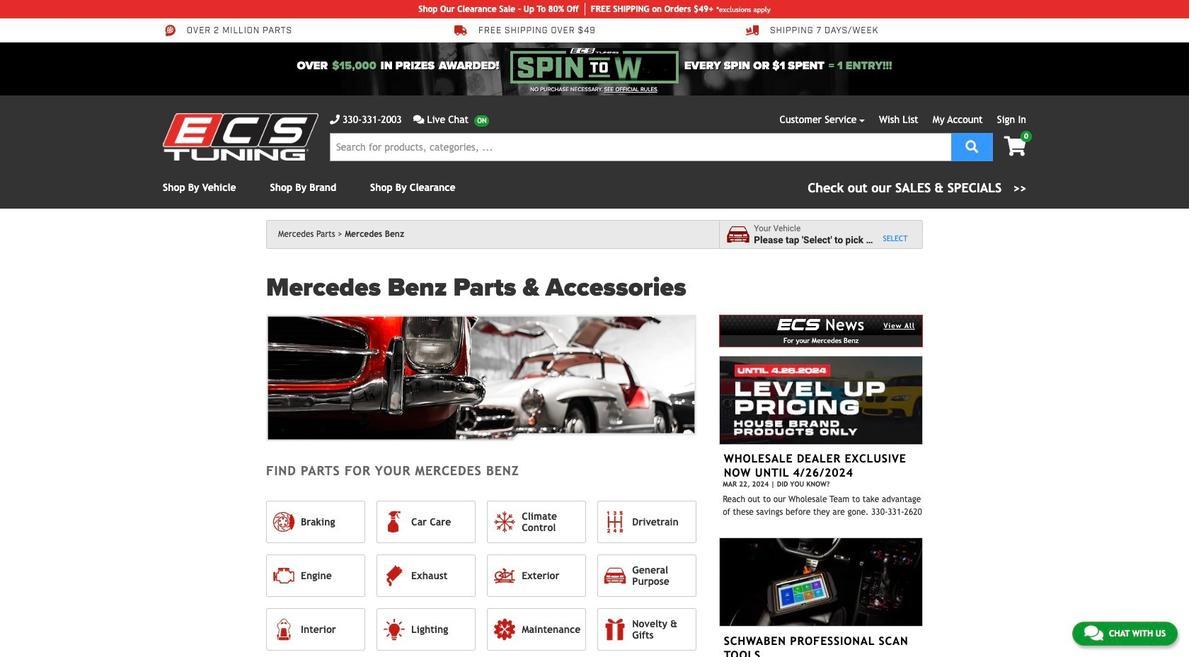 Task type: vqa. For each thing, say whether or not it's contained in the screenshot.
Comments image to the top
yes



Task type: describe. For each thing, give the bounding box(es) containing it.
Search text field
[[330, 133, 952, 161]]

ecs tuning image
[[163, 113, 319, 161]]

phone image
[[330, 115, 340, 125]]

comments image
[[413, 115, 424, 125]]

wholesale dealer exclusive now until 4/26/2024 image
[[720, 356, 923, 445]]

mercedes benz banner image image
[[266, 315, 697, 441]]

search image
[[966, 140, 979, 153]]

schwaben professional scan tools image
[[720, 538, 923, 627]]



Task type: locate. For each thing, give the bounding box(es) containing it.
comments image
[[1084, 625, 1104, 642]]

ecs tuning 'spin to win' contest logo image
[[510, 48, 679, 84]]



